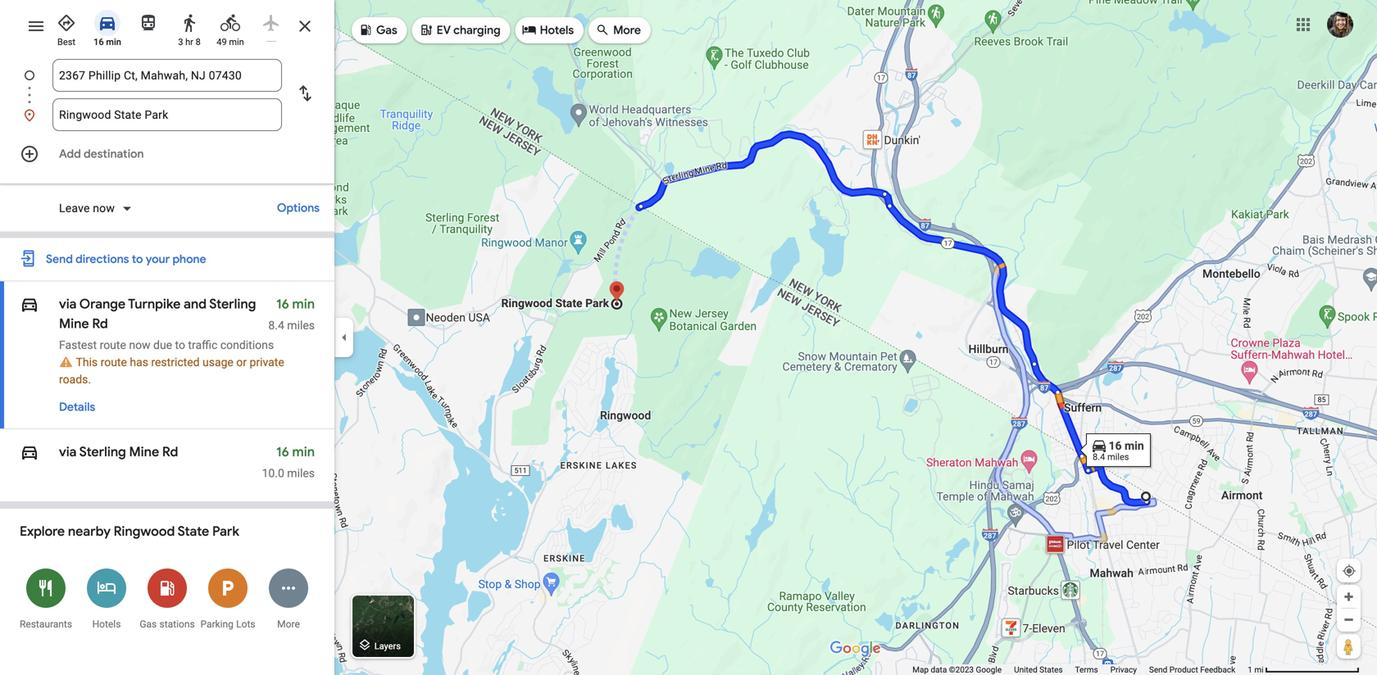 Task type: vqa. For each thing, say whether or not it's contained in the screenshot.
the bottom the 'to'
no



Task type: describe. For each thing, give the bounding box(es) containing it.
miles for orange turnpike and sterling mine rd
[[287, 319, 315, 333]]

 for 
[[157, 577, 177, 601]]

has
[[130, 356, 148, 369]]


[[36, 577, 56, 601]]

list inside google maps element
[[0, 59, 335, 131]]

16 min 8.4 miles
[[269, 296, 315, 333]]

usage
[[203, 356, 234, 369]]

leave now option
[[59, 201, 118, 217]]

via sterling mine rd
[[59, 444, 178, 461]]

add
[[59, 147, 81, 162]]

min for 16 min
[[106, 37, 121, 47]]

your
[[146, 252, 170, 267]]

1 horizontal spatial to
[[175, 339, 185, 352]]

leave now
[[59, 202, 115, 215]]

roads.
[[59, 373, 91, 386]]

via for via sterling mine rd
[[59, 444, 77, 461]]

reverse starting point and destination image
[[295, 84, 315, 103]]

destination
[[84, 147, 144, 162]]

49
[[217, 37, 227, 47]]

nearby
[[68, 524, 111, 541]]

 ev charging
[[419, 21, 501, 39]]

min for 49 min
[[229, 37, 244, 47]]

parking lots
[[200, 619, 256, 631]]

16 for sterling mine rd
[[276, 444, 289, 461]]

google maps element
[[0, 0, 1378, 676]]

49 min radio
[[213, 7, 248, 48]]

best travel modes image
[[57, 13, 76, 33]]

1 vertical spatial rd
[[162, 444, 178, 461]]

16 inside radio
[[94, 37, 104, 47]]

leave now button
[[52, 201, 139, 220]]

privacy
[[1111, 665, 1137, 675]]

49 min
[[217, 37, 244, 47]]

directions main content
[[0, 0, 335, 676]]

send product feedback
[[1150, 665, 1236, 675]]

or
[[236, 356, 247, 369]]

states
[[1040, 665, 1063, 675]]

collapse side panel image
[[335, 329, 353, 347]]

via for via
[[59, 296, 79, 313]]

and
[[184, 296, 207, 313]]

charging
[[454, 23, 501, 38]]

united states
[[1014, 665, 1063, 675]]


[[20, 248, 38, 269]]

explore nearby ringwood state park
[[20, 524, 239, 541]]

10.0
[[262, 467, 284, 481]]

product
[[1170, 665, 1199, 675]]

more inside  more
[[613, 23, 641, 38]]

fastest
[[59, 339, 97, 352]]

zoom in image
[[1343, 591, 1356, 604]]

lots
[[236, 619, 256, 631]]

show street view coverage image
[[1338, 635, 1361, 659]]

google account: giulia masi  
(giulia.masi@adept.ai) image
[[1328, 12, 1354, 38]]

©2023
[[949, 665, 974, 675]]

8.4
[[269, 319, 284, 333]]

cycling image
[[221, 13, 240, 33]]

conditions
[[220, 339, 274, 352]]

16 for orange turnpike and sterling mine rd
[[276, 296, 289, 313]]

1 mi button
[[1248, 665, 1361, 675]]

send product feedback button
[[1150, 665, 1236, 676]]

 layers
[[358, 637, 401, 655]]

options
[[277, 201, 320, 216]]

terms
[[1076, 665, 1099, 675]]

park
[[212, 524, 239, 541]]

layers
[[375, 642, 401, 652]]

Destination Ringwood State Park field
[[59, 105, 276, 125]]

gas stations
[[140, 619, 195, 631]]

rd inside orange turnpike and sterling mine rd
[[92, 316, 108, 333]]

Best radio
[[49, 7, 84, 48]]

16 min 10.0 miles
[[262, 444, 315, 481]]

data
[[931, 665, 947, 675]]

add destination
[[59, 147, 144, 162]]

route for this
[[101, 356, 127, 369]]

16 min radio
[[90, 7, 125, 48]]

mi
[[1255, 665, 1264, 675]]

restaurants
[[20, 619, 72, 631]]

 for sterling mine rd
[[20, 441, 39, 465]]

3 hr 8 radio
[[172, 7, 207, 48]]

explore
[[20, 524, 65, 541]]

feedback
[[1201, 665, 1236, 675]]

now inside leave now option
[[93, 202, 115, 215]]

 send directions to your phone
[[20, 248, 206, 269]]



Task type: locate. For each thing, give the bounding box(es) containing it.
details
[[59, 400, 95, 415]]

driving image up the 16 min
[[98, 13, 117, 33]]

footer inside google maps element
[[913, 665, 1248, 676]]

rd down orange
[[92, 316, 108, 333]]

1 horizontal spatial mine
[[129, 444, 159, 461]]

0 vertical spatial to
[[132, 252, 143, 267]]

google
[[976, 665, 1002, 675]]

16 up 10.0
[[276, 444, 289, 461]]

list item down "3"
[[0, 59, 335, 112]]

none field for first list item from the bottom
[[59, 98, 276, 131]]

footer
[[913, 665, 1248, 676]]

state
[[178, 524, 209, 541]]

close directions image
[[295, 16, 315, 36]]

details button
[[51, 393, 104, 422]]

min inside radio
[[106, 37, 121, 47]]


[[358, 637, 372, 655]]

 more
[[595, 21, 641, 39]]

1 horizontal spatial 
[[522, 21, 537, 39]]

united
[[1014, 665, 1038, 675]]

0 horizontal spatial send
[[46, 252, 73, 267]]

orange
[[79, 296, 126, 313]]

route
[[100, 339, 126, 352], [101, 356, 127, 369]]

 up gas stations
[[157, 577, 177, 601]]

none field destination ringwood state park
[[59, 98, 276, 131]]

mine up ringwood
[[129, 444, 159, 461]]

rd down this route has restricted usage or private roads.
[[162, 444, 178, 461]]

restricted
[[151, 356, 200, 369]]

orange turnpike and sterling mine rd
[[59, 296, 256, 333]]

 for orange turnpike and sterling mine rd
[[20, 293, 39, 317]]

0 vertical spatial driving image
[[98, 13, 117, 33]]

1 vertical spatial to
[[175, 339, 185, 352]]

min inside 16 min 8.4 miles
[[292, 296, 315, 313]]

 left 
[[358, 21, 373, 39]]

mine inside orange turnpike and sterling mine rd
[[59, 316, 89, 333]]

1 vertical spatial none field
[[59, 98, 276, 131]]

gas inside directions main content
[[140, 619, 157, 631]]

 for 
[[97, 577, 116, 601]]

miles
[[287, 319, 315, 333], [287, 467, 315, 481]]

 up the explore
[[20, 441, 39, 465]]

2 miles from the top
[[287, 467, 315, 481]]

map
[[913, 665, 929, 675]]

1 vertical spatial route
[[101, 356, 127, 369]]

1 mi
[[1248, 665, 1264, 675]]

terms button
[[1076, 665, 1099, 676]]

1 vertical spatial 16
[[276, 296, 289, 313]]

0 vertical spatial more
[[613, 23, 641, 38]]

flights image
[[262, 13, 281, 33]]

0 horizontal spatial more
[[277, 619, 300, 631]]

hotels inside directions main content
[[92, 619, 121, 631]]

0 vertical spatial none field
[[59, 59, 276, 92]]

0 vertical spatial sterling
[[209, 296, 256, 313]]

1 horizontal spatial more
[[613, 23, 641, 38]]

0 horizontal spatial gas
[[140, 619, 157, 631]]

16
[[94, 37, 104, 47], [276, 296, 289, 313], [276, 444, 289, 461]]

None radio
[[131, 7, 166, 36]]

1 vertical spatial miles
[[287, 467, 315, 481]]

gas left stations
[[140, 619, 157, 631]]

driving image
[[20, 441, 39, 465]]

more inside directions main content
[[277, 619, 300, 631]]


[[419, 21, 434, 39]]

list item up add destination button
[[0, 98, 335, 131]]

 for  gas
[[358, 21, 373, 39]]

min for 16 min 8.4 miles
[[292, 296, 315, 313]]


[[218, 577, 238, 601]]

0 horizontal spatial driving image
[[20, 293, 39, 317]]

warning tooltip
[[59, 357, 73, 369]]

2  from the top
[[20, 441, 39, 465]]

2 none field from the top
[[59, 98, 276, 131]]

0 horizontal spatial sterling
[[79, 444, 126, 461]]

0 vertical spatial hotels
[[540, 23, 574, 38]]

 inside directions main content
[[97, 577, 116, 601]]

leave
[[59, 202, 90, 215]]

None radio
[[254, 7, 289, 42]]

3
[[178, 37, 183, 47]]

0 vertical spatial gas
[[376, 23, 397, 38]]

miles inside 16 min 10.0 miles
[[287, 467, 315, 481]]

now
[[93, 202, 115, 215], [129, 339, 151, 352]]

hotels inside  hotels
[[540, 23, 574, 38]]

fastest route now due to traffic conditions
[[59, 339, 274, 352]]

16 inside 16 min 10.0 miles
[[276, 444, 289, 461]]

 down 
[[20, 293, 39, 317]]

via right driving icon
[[59, 444, 77, 461]]

1 horizontal spatial sterling
[[209, 296, 256, 313]]

zoom out image
[[1343, 614, 1356, 627]]

16 min
[[94, 37, 121, 47]]

none field down "3"
[[59, 59, 276, 92]]

min for 16 min 10.0 miles
[[292, 444, 315, 461]]

more right ""
[[613, 23, 641, 38]]

privacy button
[[1111, 665, 1137, 676]]

0 horizontal spatial 
[[97, 577, 116, 601]]

driving image down 
[[20, 293, 39, 317]]

none field for first list item from the top
[[59, 59, 276, 92]]

hotels right restaurants
[[92, 619, 121, 631]]

0 vertical spatial 
[[20, 293, 39, 317]]

1  from the top
[[20, 293, 39, 317]]

options button
[[269, 194, 328, 223]]

private
[[250, 356, 284, 369]]

sterling
[[209, 296, 256, 313], [79, 444, 126, 461]]

1
[[1248, 665, 1253, 675]]

1 vertical spatial 
[[20, 441, 39, 465]]

due
[[153, 339, 172, 352]]


[[358, 21, 373, 39], [157, 577, 177, 601]]

1 vertical spatial send
[[1150, 665, 1168, 675]]

stations
[[160, 619, 195, 631]]

1 horizontal spatial rd
[[162, 444, 178, 461]]

 inside directions main content
[[157, 577, 177, 601]]

2 via from the top
[[59, 444, 77, 461]]

miles inside 16 min 8.4 miles
[[287, 319, 315, 333]]

walking image
[[180, 13, 199, 33]]

driving image inside 16 min radio
[[98, 13, 117, 33]]

16 right best
[[94, 37, 104, 47]]

to
[[132, 252, 143, 267], [175, 339, 185, 352]]

1 horizontal spatial send
[[1150, 665, 1168, 675]]

show your location image
[[1342, 564, 1357, 579]]

1 vertical spatial more
[[277, 619, 300, 631]]

1 none field from the top
[[59, 59, 276, 92]]

hotels left ""
[[540, 23, 574, 38]]

 down 'nearby'
[[97, 577, 116, 601]]

via up fastest
[[59, 296, 79, 313]]

mine
[[59, 316, 89, 333], [129, 444, 159, 461]]

1 horizontal spatial driving image
[[98, 13, 117, 33]]

directions
[[76, 252, 129, 267]]

mine up fastest
[[59, 316, 89, 333]]

Starting point 2367 Phillip Ct, Mahwah, NJ 07430 field
[[59, 66, 276, 85]]

0 vertical spatial now
[[93, 202, 115, 215]]

send directions to your phone button
[[38, 245, 215, 274]]

1 vertical spatial via
[[59, 444, 77, 461]]

1 vertical spatial gas
[[140, 619, 157, 631]]

route right fastest
[[100, 339, 126, 352]]

1 vertical spatial driving image
[[20, 293, 39, 317]]

transit image
[[139, 13, 158, 33]]

driving image
[[98, 13, 117, 33], [20, 293, 39, 317]]

map data ©2023 google
[[913, 665, 1002, 675]]

1 vertical spatial 
[[97, 577, 116, 601]]

sterling down details
[[79, 444, 126, 461]]

 for  hotels
[[522, 21, 537, 39]]

1 miles from the top
[[287, 319, 315, 333]]

0 vertical spatial rd
[[92, 316, 108, 333]]

hr
[[185, 37, 193, 47]]

send inside  send directions to your phone
[[46, 252, 73, 267]]

min inside 16 min 10.0 miles
[[292, 444, 315, 461]]

1 list item from the top
[[0, 59, 335, 112]]

turnpike
[[128, 296, 181, 313]]

2 list item from the top
[[0, 98, 335, 131]]

list
[[0, 59, 335, 131]]

8
[[196, 37, 201, 47]]

sterling inside orange turnpike and sterling mine rd
[[209, 296, 256, 313]]

miles for sterling mine rd
[[287, 467, 315, 481]]

1 vertical spatial hotels
[[92, 619, 121, 631]]

1 via from the top
[[59, 296, 79, 313]]

1 vertical spatial 
[[157, 577, 177, 601]]

footer containing map data ©2023 google
[[913, 665, 1248, 676]]

route left has
[[101, 356, 127, 369]]

0 horizontal spatial hotels
[[92, 619, 121, 631]]

hotels
[[540, 23, 574, 38], [92, 619, 121, 631]]

ringwood
[[114, 524, 175, 541]]

min
[[106, 37, 121, 47], [229, 37, 244, 47], [292, 296, 315, 313], [292, 444, 315, 461]]

gas inside  gas
[[376, 23, 397, 38]]

None field
[[59, 59, 276, 92], [59, 98, 276, 131]]

now up has
[[129, 339, 151, 352]]

1 horizontal spatial 
[[358, 21, 373, 39]]

1 horizontal spatial now
[[129, 339, 151, 352]]

to left your
[[132, 252, 143, 267]]

best
[[57, 37, 75, 47]]

1 vertical spatial now
[[129, 339, 151, 352]]

16 up 8.4
[[276, 296, 289, 313]]

0 horizontal spatial to
[[132, 252, 143, 267]]

send right 
[[46, 252, 73, 267]]

0 vertical spatial 
[[522, 21, 537, 39]]

to right due
[[175, 339, 185, 352]]


[[522, 21, 537, 39], [97, 577, 116, 601]]

1 vertical spatial mine
[[129, 444, 159, 461]]

more down the 
[[277, 619, 300, 631]]

parking
[[200, 619, 234, 631]]


[[20, 293, 39, 317], [20, 441, 39, 465]]

phone
[[173, 252, 206, 267]]

this
[[76, 356, 98, 369]]


[[279, 577, 299, 601]]

0 vertical spatial 
[[358, 21, 373, 39]]

rd
[[92, 316, 108, 333], [162, 444, 178, 461]]

0 vertical spatial miles
[[287, 319, 315, 333]]

sterling right and
[[209, 296, 256, 313]]

route inside this route has restricted usage or private roads.
[[101, 356, 127, 369]]

0 horizontal spatial now
[[93, 202, 115, 215]]

 right charging
[[522, 21, 537, 39]]

min inside option
[[229, 37, 244, 47]]

1 vertical spatial sterling
[[79, 444, 126, 461]]

send left product
[[1150, 665, 1168, 675]]

driving image containing 
[[20, 293, 39, 317]]

0 vertical spatial route
[[100, 339, 126, 352]]

0 horizontal spatial rd
[[92, 316, 108, 333]]

add destination button
[[0, 138, 335, 171]]

via
[[59, 296, 79, 313], [59, 444, 77, 461]]

miles right 10.0
[[287, 467, 315, 481]]

3 hr 8
[[178, 37, 201, 47]]

2 vertical spatial 16
[[276, 444, 289, 461]]

now right leave at top left
[[93, 202, 115, 215]]

0 vertical spatial send
[[46, 252, 73, 267]]

0 vertical spatial via
[[59, 296, 79, 313]]

0 horizontal spatial mine
[[59, 316, 89, 333]]

send inside send product feedback button
[[1150, 665, 1168, 675]]

miles right 8.4
[[287, 319, 315, 333]]

traffic
[[188, 339, 218, 352]]

16 inside 16 min 8.4 miles
[[276, 296, 289, 313]]

none field up add destination button
[[59, 98, 276, 131]]

driving image inside directions main content
[[20, 293, 39, 317]]

none field the starting point 2367 phillip ct, mahwah, nj 07430
[[59, 59, 276, 92]]

more
[[613, 23, 641, 38], [277, 619, 300, 631]]

1 horizontal spatial gas
[[376, 23, 397, 38]]

0 horizontal spatial 
[[157, 577, 177, 601]]


[[595, 21, 610, 39]]

1 horizontal spatial hotels
[[540, 23, 574, 38]]

route for fastest
[[100, 339, 126, 352]]

united states button
[[1014, 665, 1063, 676]]

0 vertical spatial 16
[[94, 37, 104, 47]]

this route has restricted usage or private roads.
[[59, 356, 284, 386]]

 hotels
[[522, 21, 574, 39]]

ev
[[437, 23, 451, 38]]

send
[[46, 252, 73, 267], [1150, 665, 1168, 675]]

to inside  send directions to your phone
[[132, 252, 143, 267]]

 gas
[[358, 21, 397, 39]]

list item
[[0, 59, 335, 112], [0, 98, 335, 131]]

gas left 
[[376, 23, 397, 38]]

0 vertical spatial mine
[[59, 316, 89, 333]]



